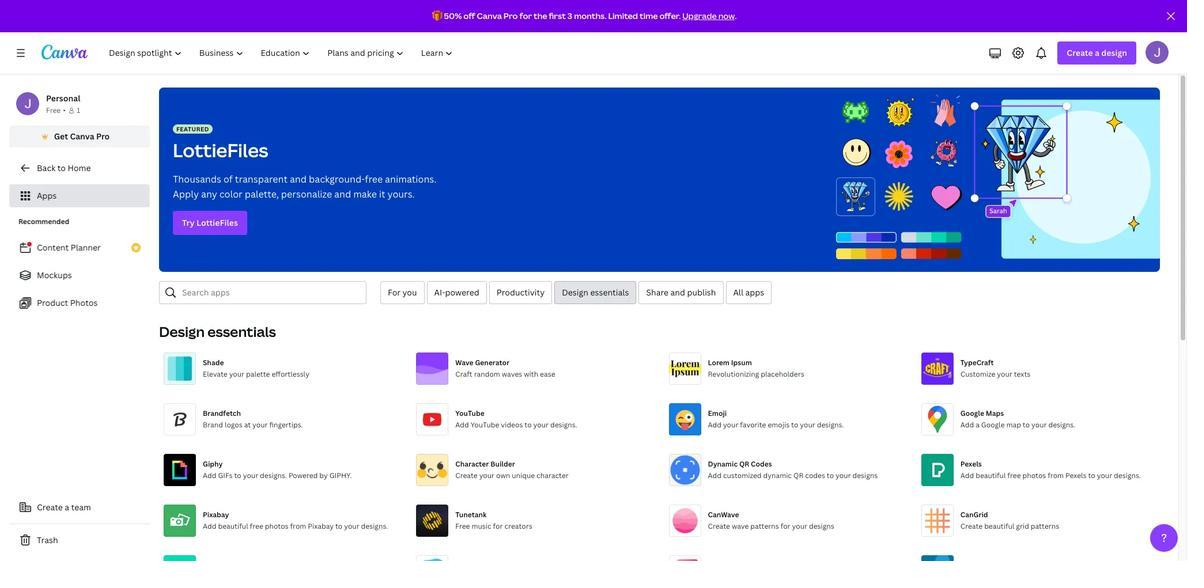 Task type: describe. For each thing, give the bounding box(es) containing it.
to inside giphy add gifs to your designs. powered by giphy.
[[234, 471, 241, 481]]

texts
[[1014, 369, 1031, 379]]

from for pexels
[[1048, 471, 1064, 481]]

brandfetch
[[203, 409, 241, 418]]

canva inside button
[[70, 131, 94, 142]]

your inside the pexels add beautiful free photos from pexels to your designs.
[[1097, 471, 1112, 481]]

character
[[537, 471, 569, 481]]

for you
[[388, 287, 417, 298]]

builder
[[490, 459, 515, 469]]

add for pixabay add beautiful free photos from pixabay to your designs.
[[203, 522, 216, 531]]

all apps button
[[726, 281, 772, 304]]

a inside google maps add a google map to your designs.
[[976, 420, 980, 430]]

free •
[[46, 105, 66, 115]]

pro inside button
[[96, 131, 110, 142]]

50%
[[444, 10, 462, 21]]

to inside the 'emoji add your favorite emojis to your designs.'
[[791, 420, 798, 430]]

designs. inside youtube add youtube videos to your designs.
[[550, 420, 577, 430]]

revolutionizing
[[708, 369, 759, 379]]

personalize
[[281, 188, 332, 201]]

to inside pixabay add beautiful free photos from pixabay to your designs.
[[335, 522, 342, 531]]

0 vertical spatial youtube
[[455, 409, 484, 418]]

1 horizontal spatial for
[[519, 10, 532, 21]]

pixabay add beautiful free photos from pixabay to your designs.
[[203, 510, 388, 531]]

personal
[[46, 93, 80, 104]]

upgrade
[[682, 10, 717, 21]]

content planner
[[37, 242, 101, 253]]

to inside the pexels add beautiful free photos from pexels to your designs.
[[1088, 471, 1095, 481]]

you
[[403, 287, 417, 298]]

lottiefiles for featured lottiefiles
[[173, 138, 268, 163]]

dynamic qr codes add customized dynamic qr codes to your designs
[[708, 459, 878, 481]]

canwave
[[708, 510, 739, 520]]

apps link
[[9, 184, 150, 207]]

1 horizontal spatial pro
[[504, 10, 518, 21]]

free for pixabay add beautiful free photos from pixabay to your designs.
[[250, 522, 263, 531]]

product photos link
[[9, 292, 150, 315]]

your inside canwave create wave patterns for your designs
[[792, 522, 807, 531]]

add inside google maps add a google map to your designs.
[[960, 420, 974, 430]]

effortlessly
[[272, 369, 309, 379]]

customized
[[723, 471, 762, 481]]

unique
[[512, 471, 535, 481]]

ai-powered button
[[427, 281, 487, 304]]

design essentials button
[[554, 281, 636, 304]]

months.
[[574, 10, 607, 21]]

content planner link
[[9, 236, 150, 259]]

own
[[496, 471, 510, 481]]

youtube add youtube videos to your designs.
[[455, 409, 577, 430]]

recommended
[[18, 217, 69, 226]]

dynamic
[[708, 459, 738, 469]]

create inside 'cangrid create beautiful grid patterns'
[[960, 522, 983, 531]]

design
[[1101, 47, 1127, 58]]

🎁
[[432, 10, 442, 21]]

photos
[[70, 297, 98, 308]]

lorem
[[708, 358, 729, 368]]

back
[[37, 163, 55, 173]]

productivity button
[[489, 281, 552, 304]]

1 horizontal spatial pixabay
[[308, 522, 334, 531]]

brand
[[203, 420, 223, 430]]

designs inside dynamic qr codes add customized dynamic qr codes to your designs
[[853, 471, 878, 481]]

a preview image of the app named "lottiefiles" showing multiple animations with different color palettes image
[[833, 88, 1160, 272]]

palette,
[[245, 188, 279, 201]]

share and publish button
[[639, 281, 723, 304]]

🎁 50% off canva pro for the first 3 months. limited time offer. upgrade now .
[[432, 10, 737, 21]]

transparent
[[235, 173, 288, 186]]

character builder create your own unique character
[[455, 459, 569, 481]]

pexels add beautiful free photos from pexels to your designs.
[[960, 459, 1141, 481]]

now
[[718, 10, 735, 21]]

your inside youtube add youtube videos to your designs.
[[533, 420, 549, 430]]

random
[[474, 369, 500, 379]]

upgrade now button
[[682, 10, 735, 21]]

0 horizontal spatial essentials
[[207, 322, 276, 341]]

0 horizontal spatial pexels
[[960, 459, 982, 469]]

emoji add your favorite emojis to your designs.
[[708, 409, 844, 430]]

create a team button
[[9, 496, 150, 519]]

back to home
[[37, 163, 91, 173]]

elevate
[[203, 369, 227, 379]]

1 vertical spatial and
[[334, 188, 351, 201]]

gifs
[[218, 471, 233, 481]]

shade
[[203, 358, 224, 368]]

create a design
[[1067, 47, 1127, 58]]

add inside dynamic qr codes add customized dynamic qr codes to your designs
[[708, 471, 721, 481]]

dynamic
[[763, 471, 792, 481]]

off
[[463, 10, 475, 21]]

get
[[54, 131, 68, 142]]

create inside character builder create your own unique character
[[455, 471, 478, 481]]

first
[[549, 10, 566, 21]]

powered
[[289, 471, 318, 481]]

giphy
[[203, 459, 223, 469]]

background-
[[309, 173, 365, 186]]

typecraft
[[960, 358, 994, 368]]

for inside canwave create wave patterns for your designs
[[781, 522, 790, 531]]

create a design button
[[1058, 41, 1136, 65]]

add for giphy add gifs to your designs. powered by giphy.
[[203, 471, 216, 481]]

to inside youtube add youtube videos to your designs.
[[525, 420, 532, 430]]

yours.
[[388, 188, 415, 201]]

ease
[[540, 369, 555, 379]]

animations.
[[385, 173, 436, 186]]

0 vertical spatial and
[[290, 173, 307, 186]]

1 vertical spatial design essentials
[[159, 322, 276, 341]]

patterns inside 'cangrid create beautiful grid patterns'
[[1031, 522, 1059, 531]]

videos
[[501, 420, 523, 430]]

1 horizontal spatial pexels
[[1066, 471, 1087, 481]]

1 vertical spatial google
[[981, 420, 1005, 430]]

beautiful for pexels
[[976, 471, 1006, 481]]

for you button
[[380, 281, 424, 304]]

make
[[353, 188, 377, 201]]

canwave create wave patterns for your designs
[[708, 510, 834, 531]]

top level navigation element
[[101, 41, 463, 65]]

wave
[[455, 358, 473, 368]]



Task type: locate. For each thing, give the bounding box(es) containing it.
from for pixabay
[[290, 522, 306, 531]]

customize
[[960, 369, 995, 379]]

1 vertical spatial from
[[290, 522, 306, 531]]

all
[[733, 287, 743, 298]]

productivity
[[497, 287, 545, 298]]

design essentials inside design essentials button
[[562, 287, 629, 298]]

apps
[[745, 287, 764, 298]]

a inside dropdown button
[[1095, 47, 1099, 58]]

0 vertical spatial qr
[[739, 459, 749, 469]]

qr left codes
[[793, 471, 803, 481]]

1 vertical spatial designs
[[809, 522, 834, 531]]

trash
[[37, 535, 58, 546]]

create left design
[[1067, 47, 1093, 58]]

design right productivity
[[562, 287, 588, 298]]

planner
[[71, 242, 101, 253]]

a for design
[[1095, 47, 1099, 58]]

fingertips.
[[269, 420, 303, 430]]

all apps
[[733, 287, 764, 298]]

qr
[[739, 459, 749, 469], [793, 471, 803, 481]]

1 vertical spatial pro
[[96, 131, 110, 142]]

beautiful inside the pexels add beautiful free photos from pexels to your designs.
[[976, 471, 1006, 481]]

1 vertical spatial design
[[159, 322, 205, 341]]

1 vertical spatial lottiefiles
[[196, 217, 238, 228]]

essentials
[[590, 287, 629, 298], [207, 322, 276, 341]]

1 vertical spatial essentials
[[207, 322, 276, 341]]

and inside share and publish 'button'
[[670, 287, 685, 298]]

free down tunetank
[[455, 522, 470, 531]]

0 vertical spatial free
[[46, 105, 61, 115]]

photos
[[1023, 471, 1046, 481], [265, 522, 288, 531]]

0 vertical spatial pro
[[504, 10, 518, 21]]

1 patterns from the left
[[750, 522, 779, 531]]

tunetank free music for creators
[[455, 510, 532, 531]]

ai-
[[434, 287, 445, 298]]

create down cangrid
[[960, 522, 983, 531]]

emoji
[[708, 409, 727, 418]]

pro left the
[[504, 10, 518, 21]]

design inside button
[[562, 287, 588, 298]]

list containing content planner
[[9, 236, 150, 315]]

1 horizontal spatial a
[[976, 420, 980, 430]]

add inside the 'emoji add your favorite emojis to your designs.'
[[708, 420, 721, 430]]

home
[[68, 163, 91, 173]]

codes
[[805, 471, 825, 481]]

your inside typecraft customize your texts
[[997, 369, 1012, 379]]

add inside giphy add gifs to your designs. powered by giphy.
[[203, 471, 216, 481]]

ipsum
[[731, 358, 752, 368]]

from inside the pexels add beautiful free photos from pexels to your designs.
[[1048, 471, 1064, 481]]

essentials up shade elevate your palette effortlessly
[[207, 322, 276, 341]]

essentials left share
[[590, 287, 629, 298]]

0 vertical spatial google
[[960, 409, 984, 418]]

0 vertical spatial design essentials
[[562, 287, 629, 298]]

for right wave
[[781, 522, 790, 531]]

1 horizontal spatial from
[[1048, 471, 1064, 481]]

essentials inside design essentials button
[[590, 287, 629, 298]]

wave generator craft random waves with ease
[[455, 358, 555, 379]]

tunetank
[[455, 510, 487, 520]]

add for emoji add your favorite emojis to your designs.
[[708, 420, 721, 430]]

0 vertical spatial essentials
[[590, 287, 629, 298]]

any
[[201, 188, 217, 201]]

0 vertical spatial canva
[[477, 10, 502, 21]]

youtube left videos on the left of page
[[471, 420, 499, 430]]

2 vertical spatial free
[[250, 522, 263, 531]]

patterns right wave
[[750, 522, 779, 531]]

thousands of transparent and background-free animations. apply any color palette, personalize and make it yours.
[[173, 173, 436, 201]]

1 vertical spatial pixabay
[[308, 522, 334, 531]]

add
[[455, 420, 469, 430], [708, 420, 721, 430], [960, 420, 974, 430], [203, 471, 216, 481], [708, 471, 721, 481], [960, 471, 974, 481], [203, 522, 216, 531]]

publish
[[687, 287, 716, 298]]

beautiful up cangrid
[[976, 471, 1006, 481]]

designs. inside pixabay add beautiful free photos from pixabay to your designs.
[[361, 522, 388, 531]]

1 horizontal spatial free
[[455, 522, 470, 531]]

canva right 'get' on the top left of the page
[[70, 131, 94, 142]]

1 vertical spatial free
[[1007, 471, 1021, 481]]

1 vertical spatial qr
[[793, 471, 803, 481]]

create inside canwave create wave patterns for your designs
[[708, 522, 730, 531]]

and down background-
[[334, 188, 351, 201]]

2 horizontal spatial for
[[781, 522, 790, 531]]

1 vertical spatial photos
[[265, 522, 288, 531]]

0 vertical spatial designs
[[853, 471, 878, 481]]

0 horizontal spatial design essentials
[[159, 322, 276, 341]]

photos down giphy add gifs to your designs. powered by giphy.
[[265, 522, 288, 531]]

designs. inside giphy add gifs to your designs. powered by giphy.
[[260, 471, 287, 481]]

trash link
[[9, 529, 150, 552]]

generator
[[475, 358, 509, 368]]

1 horizontal spatial qr
[[793, 471, 803, 481]]

0 horizontal spatial and
[[290, 173, 307, 186]]

time
[[640, 10, 658, 21]]

1 horizontal spatial patterns
[[1031, 522, 1059, 531]]

your
[[229, 369, 244, 379], [997, 369, 1012, 379], [252, 420, 268, 430], [533, 420, 549, 430], [723, 420, 738, 430], [800, 420, 815, 430], [1031, 420, 1047, 430], [243, 471, 258, 481], [479, 471, 494, 481], [836, 471, 851, 481], [1097, 471, 1112, 481], [344, 522, 359, 531], [792, 522, 807, 531]]

Input field to search for apps search field
[[182, 282, 359, 304]]

1 vertical spatial free
[[455, 522, 470, 531]]

1 horizontal spatial design
[[562, 287, 588, 298]]

your inside shade elevate your palette effortlessly
[[229, 369, 244, 379]]

0 horizontal spatial canva
[[70, 131, 94, 142]]

designs right codes
[[853, 471, 878, 481]]

get canva pro button
[[9, 126, 150, 148]]

free inside the pexels add beautiful free photos from pexels to your designs.
[[1007, 471, 1021, 481]]

a inside button
[[65, 502, 69, 513]]

designs. inside google maps add a google map to your designs.
[[1048, 420, 1075, 430]]

wave
[[732, 522, 749, 531]]

try
[[182, 217, 195, 228]]

add inside pixabay add beautiful free photos from pixabay to your designs.
[[203, 522, 216, 531]]

powered
[[445, 287, 479, 298]]

craft
[[455, 369, 472, 379]]

1
[[77, 105, 80, 115]]

emojis
[[768, 420, 790, 430]]

get canva pro
[[54, 131, 110, 142]]

beautiful down gifs
[[218, 522, 248, 531]]

1 horizontal spatial and
[[334, 188, 351, 201]]

jacob simon image
[[1146, 41, 1169, 64]]

0 vertical spatial a
[[1095, 47, 1099, 58]]

waves
[[502, 369, 522, 379]]

the
[[534, 10, 547, 21]]

content
[[37, 242, 69, 253]]

share and publish
[[646, 287, 716, 298]]

offer.
[[659, 10, 681, 21]]

0 vertical spatial pexels
[[960, 459, 982, 469]]

character
[[455, 459, 489, 469]]

beautiful for cangrid
[[984, 522, 1014, 531]]

patterns right grid
[[1031, 522, 1059, 531]]

apps
[[37, 190, 57, 201]]

0 vertical spatial from
[[1048, 471, 1064, 481]]

pixabay down by on the left bottom
[[308, 522, 334, 531]]

for
[[388, 287, 401, 298]]

lottiefiles
[[173, 138, 268, 163], [196, 217, 238, 228]]

0 vertical spatial free
[[365, 173, 383, 186]]

1 horizontal spatial essentials
[[590, 287, 629, 298]]

create down canwave
[[708, 522, 730, 531]]

limited
[[608, 10, 638, 21]]

2 patterns from the left
[[1031, 522, 1059, 531]]

2 horizontal spatial free
[[1007, 471, 1021, 481]]

free inside tunetank free music for creators
[[455, 522, 470, 531]]

beautiful left grid
[[984, 522, 1014, 531]]

beautiful inside pixabay add beautiful free photos from pixabay to your designs.
[[218, 522, 248, 531]]

photos inside pixabay add beautiful free photos from pixabay to your designs.
[[265, 522, 288, 531]]

palette
[[246, 369, 270, 379]]

beautiful for pixabay
[[218, 522, 248, 531]]

patterns inside canwave create wave patterns for your designs
[[750, 522, 779, 531]]

1 horizontal spatial design essentials
[[562, 287, 629, 298]]

1 vertical spatial canva
[[70, 131, 94, 142]]

shade elevate your palette effortlessly
[[203, 358, 309, 379]]

mockups link
[[9, 264, 150, 287]]

0 horizontal spatial designs
[[809, 522, 834, 531]]

free inside pixabay add beautiful free photos from pixabay to your designs.
[[250, 522, 263, 531]]

your inside google maps add a google map to your designs.
[[1031, 420, 1047, 430]]

pro
[[504, 10, 518, 21], [96, 131, 110, 142]]

a for team
[[65, 502, 69, 513]]

1 horizontal spatial designs
[[853, 471, 878, 481]]

designs inside canwave create wave patterns for your designs
[[809, 522, 834, 531]]

photos for pexels
[[1023, 471, 1046, 481]]

pixabay down gifs
[[203, 510, 229, 520]]

1 horizontal spatial photos
[[1023, 471, 1046, 481]]

0 horizontal spatial pixabay
[[203, 510, 229, 520]]

beautiful inside 'cangrid create beautiful grid patterns'
[[984, 522, 1014, 531]]

designs down codes
[[809, 522, 834, 531]]

•
[[63, 105, 66, 115]]

0 vertical spatial lottiefiles
[[173, 138, 268, 163]]

design
[[562, 287, 588, 298], [159, 322, 205, 341]]

designs
[[853, 471, 878, 481], [809, 522, 834, 531]]

and up personalize
[[290, 173, 307, 186]]

featured lottiefiles
[[173, 125, 268, 163]]

0 horizontal spatial from
[[290, 522, 306, 531]]

free inside thousands of transparent and background-free animations. apply any color palette, personalize and make it yours.
[[365, 173, 383, 186]]

photos up 'cangrid create beautiful grid patterns'
[[1023, 471, 1046, 481]]

your inside giphy add gifs to your designs. powered by giphy.
[[243, 471, 258, 481]]

featured
[[176, 125, 209, 133]]

a left map
[[976, 420, 980, 430]]

create down character
[[455, 471, 478, 481]]

pexels
[[960, 459, 982, 469], [1066, 471, 1087, 481]]

music
[[472, 522, 491, 531]]

team
[[71, 502, 91, 513]]

add inside the pexels add beautiful free photos from pexels to your designs.
[[960, 471, 974, 481]]

google maps add a google map to your designs.
[[960, 409, 1075, 430]]

and right share
[[670, 287, 685, 298]]

0 horizontal spatial free
[[250, 522, 263, 531]]

0 vertical spatial photos
[[1023, 471, 1046, 481]]

1 horizontal spatial free
[[365, 173, 383, 186]]

google down maps
[[981, 420, 1005, 430]]

codes
[[751, 459, 772, 469]]

designs. inside the 'emoji add your favorite emojis to your designs.'
[[817, 420, 844, 430]]

cangrid
[[960, 510, 988, 520]]

0 horizontal spatial patterns
[[750, 522, 779, 531]]

patterns
[[750, 522, 779, 531], [1031, 522, 1059, 531]]

ai-powered
[[434, 287, 479, 298]]

2 horizontal spatial and
[[670, 287, 685, 298]]

add for youtube add youtube videos to your designs.
[[455, 420, 469, 430]]

it
[[379, 188, 385, 201]]

lorem ipsum revolutionizing placeholders
[[708, 358, 804, 379]]

create left team
[[37, 502, 63, 513]]

0 horizontal spatial qr
[[739, 459, 749, 469]]

qr up customized
[[739, 459, 749, 469]]

create inside button
[[37, 502, 63, 513]]

for right music
[[493, 522, 503, 531]]

create a team
[[37, 502, 91, 513]]

to inside google maps add a google map to your designs.
[[1023, 420, 1030, 430]]

from inside pixabay add beautiful free photos from pixabay to your designs.
[[290, 522, 306, 531]]

product
[[37, 297, 68, 308]]

0 horizontal spatial design
[[159, 322, 205, 341]]

2 horizontal spatial a
[[1095, 47, 1099, 58]]

1 horizontal spatial canva
[[477, 10, 502, 21]]

a left design
[[1095, 47, 1099, 58]]

design up shade
[[159, 322, 205, 341]]

1 vertical spatial youtube
[[471, 420, 499, 430]]

2 vertical spatial and
[[670, 287, 685, 298]]

0 horizontal spatial pro
[[96, 131, 110, 142]]

pro up "back to home" link
[[96, 131, 110, 142]]

create
[[1067, 47, 1093, 58], [455, 471, 478, 481], [37, 502, 63, 513], [708, 522, 730, 531], [960, 522, 983, 531]]

create inside dropdown button
[[1067, 47, 1093, 58]]

share
[[646, 287, 669, 298]]

lottiefiles up of
[[173, 138, 268, 163]]

for inside tunetank free music for creators
[[493, 522, 503, 531]]

free for pexels add beautiful free photos from pexels to your designs.
[[1007, 471, 1021, 481]]

0 horizontal spatial free
[[46, 105, 61, 115]]

add inside youtube add youtube videos to your designs.
[[455, 420, 469, 430]]

a left team
[[65, 502, 69, 513]]

list
[[9, 236, 150, 315]]

lottiefiles right try
[[196, 217, 238, 228]]

.
[[735, 10, 737, 21]]

back to home link
[[9, 157, 150, 180]]

0 horizontal spatial for
[[493, 522, 503, 531]]

0 horizontal spatial photos
[[265, 522, 288, 531]]

youtube down craft
[[455, 409, 484, 418]]

your inside brandfetch brand logos at your fingertips.
[[252, 420, 268, 430]]

1 vertical spatial pexels
[[1066, 471, 1087, 481]]

lottiefiles inside button
[[196, 217, 238, 228]]

your inside dynamic qr codes add customized dynamic qr codes to your designs
[[836, 471, 851, 481]]

product photos
[[37, 297, 98, 308]]

0 vertical spatial pixabay
[[203, 510, 229, 520]]

for
[[519, 10, 532, 21], [493, 522, 503, 531], [781, 522, 790, 531]]

3
[[568, 10, 572, 21]]

your inside character builder create your own unique character
[[479, 471, 494, 481]]

apply
[[173, 188, 199, 201]]

photos inside the pexels add beautiful free photos from pexels to your designs.
[[1023, 471, 1046, 481]]

for left the
[[519, 10, 532, 21]]

0 vertical spatial design
[[562, 287, 588, 298]]

1 vertical spatial a
[[976, 420, 980, 430]]

canva right off
[[477, 10, 502, 21]]

to inside dynamic qr codes add customized dynamic qr codes to your designs
[[827, 471, 834, 481]]

designs. inside the pexels add beautiful free photos from pexels to your designs.
[[1114, 471, 1141, 481]]

2 vertical spatial a
[[65, 502, 69, 513]]

add for pexels add beautiful free photos from pexels to your designs.
[[960, 471, 974, 481]]

google left maps
[[960, 409, 984, 418]]

free left •
[[46, 105, 61, 115]]

your inside pixabay add beautiful free photos from pixabay to your designs.
[[344, 522, 359, 531]]

0 horizontal spatial a
[[65, 502, 69, 513]]

mockups
[[37, 270, 72, 281]]

lottiefiles for try lottiefiles
[[196, 217, 238, 228]]

photos for pixabay
[[265, 522, 288, 531]]

try lottiefiles
[[182, 217, 238, 228]]



Task type: vqa. For each thing, say whether or not it's contained in the screenshot.


